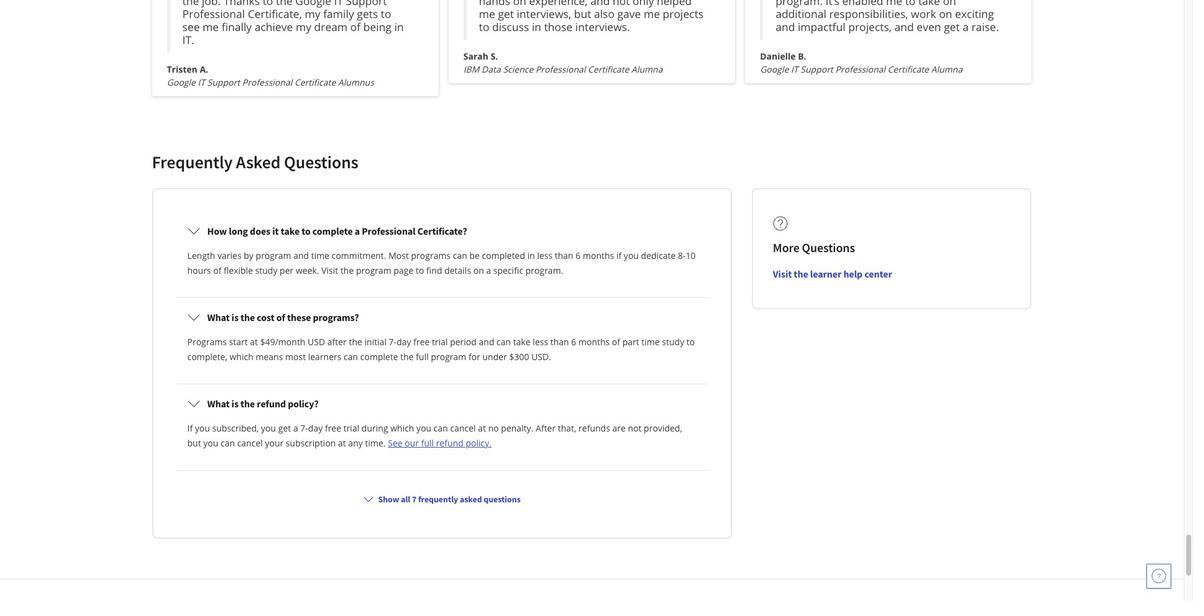 Task type: describe. For each thing, give the bounding box(es) containing it.
help
[[844, 268, 863, 280]]

certificate for sarah s. ibm data science professional certificate alumna
[[588, 63, 629, 75]]

center
[[865, 268, 893, 280]]

week.
[[296, 265, 319, 277]]

danielle b. google it support professional certificate alumna
[[760, 50, 963, 75]]

programs
[[411, 250, 451, 262]]

period
[[450, 336, 477, 348]]

refund for policy?
[[257, 398, 286, 410]]

programs?
[[313, 311, 359, 324]]

find
[[426, 265, 442, 277]]

certificate?
[[418, 225, 467, 237]]

support for b.
[[801, 63, 834, 75]]

take inside dropdown button
[[281, 225, 300, 237]]

at inside programs start at $49/month usd after the initial 7-day free trial period and can take less than 6 months of part time study to complete, which means most learners can complete the full program for under $300 usd.
[[250, 336, 258, 348]]

frequently
[[418, 494, 458, 505]]

programs
[[187, 336, 227, 348]]

1 vertical spatial cancel
[[237, 438, 263, 449]]

to inside length varies by program and time commitment. most programs can be completed in  less than 6 months if you dedicate 8-10 hours of flexible study per week. visit the program page to find details on a specific program.
[[416, 265, 424, 277]]

2 vertical spatial at
[[338, 438, 346, 449]]

dedicate
[[641, 250, 676, 262]]

professional inside dropdown button
[[362, 225, 416, 237]]

alumna for google it support professional certificate alumna
[[932, 63, 963, 75]]

visit inside length varies by program and time commitment. most programs can be completed in  less than 6 months if you dedicate 8-10 hours of flexible study per week. visit the program page to find details on a specific program.
[[322, 265, 338, 277]]

initial
[[365, 336, 387, 348]]

cost
[[257, 311, 275, 324]]

7- inside programs start at $49/month usd after the initial 7-day free trial period and can take less than 6 months of part time study to complete, which means most learners can complete the full program for under $300 usd.
[[389, 336, 397, 348]]

for
[[469, 351, 480, 363]]

specific
[[493, 265, 524, 277]]

tristen a. google it support professional certificate alumnus
[[167, 63, 374, 88]]

8-
[[678, 250, 686, 262]]

learners
[[308, 351, 342, 363]]

can up under
[[497, 336, 511, 348]]

any
[[348, 438, 363, 449]]

see our full refund policy. link
[[388, 438, 492, 449]]

complete inside programs start at $49/month usd after the initial 7-day free trial period and can take less than 6 months of part time study to complete, which means most learners can complete the full program for under $300 usd.
[[360, 351, 398, 363]]

time.
[[365, 438, 386, 449]]

1 vertical spatial at
[[478, 423, 486, 435]]

which inside if you subscribed, you get a 7-day free trial during which you can cancel at no penalty. after that, refunds are not provided, but you can cancel your subscription at any time.
[[391, 423, 414, 435]]

get
[[278, 423, 291, 435]]

the down what is the cost of these programs? dropdown button
[[401, 351, 414, 363]]

during
[[362, 423, 388, 435]]

be
[[470, 250, 480, 262]]

to inside programs start at $49/month usd after the initial 7-day free trial period and can take less than 6 months of part time study to complete, which means most learners can complete the full program for under $300 usd.
[[687, 336, 695, 348]]

visit the learner help center link
[[773, 268, 893, 280]]

length
[[187, 250, 215, 262]]

policy.
[[466, 438, 492, 449]]

what is the refund policy?
[[207, 398, 319, 410]]

no
[[488, 423, 499, 435]]

see
[[388, 438, 403, 449]]

and inside programs start at $49/month usd after the initial 7-day free trial period and can take less than 6 months of part time study to complete, which means most learners can complete the full program for under $300 usd.
[[479, 336, 495, 348]]

flexible
[[224, 265, 253, 277]]

see our full refund policy.
[[388, 438, 492, 449]]

can down 'subscribed,' in the bottom of the page
[[221, 438, 235, 449]]

time inside programs start at $49/month usd after the initial 7-day free trial period and can take less than 6 months of part time study to complete, which means most learners can complete the full program for under $300 usd.
[[642, 336, 660, 348]]

complete inside dropdown button
[[313, 225, 353, 237]]

alumna for ibm data science professional certificate alumna
[[632, 63, 663, 75]]

which inside programs start at $49/month usd after the initial 7-day free trial period and can take less than 6 months of part time study to complete, which means most learners can complete the full program for under $300 usd.
[[230, 351, 253, 363]]

varies
[[218, 250, 242, 262]]

how long does it take to complete a professional certificate?
[[207, 225, 467, 237]]

program.
[[526, 265, 563, 277]]

by
[[244, 250, 254, 262]]

of inside programs start at $49/month usd after the initial 7-day free trial period and can take less than 6 months of part time study to complete, which means most learners can complete the full program for under $300 usd.
[[612, 336, 620, 348]]

google for google it support professional certificate alumna
[[760, 63, 789, 75]]

can up see our full refund policy.
[[434, 423, 448, 435]]

it
[[272, 225, 279, 237]]

6 inside programs start at $49/month usd after the initial 7-day free trial period and can take less than 6 months of part time study to complete, which means most learners can complete the full program for under $300 usd.
[[571, 336, 576, 348]]

page
[[394, 265, 414, 277]]

the left cost
[[241, 311, 255, 324]]

10
[[686, 250, 696, 262]]

full inside programs start at $49/month usd after the initial 7-day free trial period and can take less than 6 months of part time study to complete, which means most learners can complete the full program for under $300 usd.
[[416, 351, 429, 363]]

can down after
[[344, 351, 358, 363]]

most
[[389, 250, 409, 262]]

a inside if you subscribed, you get a 7-day free trial during which you can cancel at no penalty. after that, refunds are not provided, but you can cancel your subscription at any time.
[[293, 423, 298, 435]]

length varies by program and time commitment. most programs can be completed in  less than 6 months if you dedicate 8-10 hours of flexible study per week. visit the program page to find details on a specific program.
[[187, 250, 696, 277]]

asked
[[460, 494, 482, 505]]

data
[[482, 63, 501, 75]]

than inside length varies by program and time commitment. most programs can be completed in  less than 6 months if you dedicate 8-10 hours of flexible study per week. visit the program page to find details on a specific program.
[[555, 250, 574, 262]]

collapsed list
[[173, 210, 711, 474]]

certificate for tristen a. google it support professional certificate alumnus
[[295, 76, 336, 88]]

1 vertical spatial full
[[421, 438, 434, 449]]

asked
[[236, 151, 281, 173]]

7
[[412, 494, 417, 505]]

start
[[229, 336, 248, 348]]

sarah s. ibm data science professional certificate alumna
[[464, 50, 663, 75]]

you inside length varies by program and time commitment. most programs can be completed in  less than 6 months if you dedicate 8-10 hours of flexible study per week. visit the program page to find details on a specific program.
[[624, 250, 639, 262]]

professional for b.
[[836, 63, 886, 75]]

long
[[229, 225, 248, 237]]

how
[[207, 225, 227, 237]]

how long does it take to complete a professional certificate? button
[[177, 214, 707, 249]]

on
[[474, 265, 484, 277]]

under
[[483, 351, 507, 363]]

a.
[[200, 63, 208, 75]]

our
[[405, 438, 419, 449]]

s.
[[491, 50, 498, 62]]

sarah
[[464, 50, 489, 62]]

subscribed,
[[212, 423, 259, 435]]

frequently
[[152, 151, 233, 173]]

but
[[187, 438, 201, 449]]

if you subscribed, you get a 7-day free trial during which you can cancel at no penalty. after that, refunds are not provided, but you can cancel your subscription at any time.
[[187, 423, 683, 449]]

study inside length varies by program and time commitment. most programs can be completed in  less than 6 months if you dedicate 8-10 hours of flexible study per week. visit the program page to find details on a specific program.
[[255, 265, 278, 277]]

take inside programs start at $49/month usd after the initial 7-day free trial period and can take less than 6 months of part time study to complete, which means most learners can complete the full program for under $300 usd.
[[513, 336, 531, 348]]

the inside length varies by program and time commitment. most programs can be completed in  less than 6 months if you dedicate 8-10 hours of flexible study per week. visit the program page to find details on a specific program.
[[341, 265, 354, 277]]

frequently asked questions element
[[142, 151, 1042, 550]]

danielle
[[760, 50, 796, 62]]

0 vertical spatial cancel
[[450, 423, 476, 435]]

$49/month
[[260, 336, 306, 348]]

help center image
[[1152, 569, 1167, 584]]

after
[[536, 423, 556, 435]]

1 horizontal spatial visit
[[773, 268, 792, 280]]

does
[[250, 225, 271, 237]]



Task type: vqa. For each thing, say whether or not it's contained in the screenshot.
Degrees within the Dropdown Button
no



Task type: locate. For each thing, give the bounding box(es) containing it.
1 vertical spatial and
[[479, 336, 495, 348]]

free up subscription
[[325, 423, 341, 435]]

program
[[256, 250, 291, 262], [356, 265, 392, 277], [431, 351, 466, 363]]

than inside programs start at $49/month usd after the initial 7-day free trial period and can take less than 6 months of part time study to complete, which means most learners can complete the full program for under $300 usd.
[[551, 336, 569, 348]]

science
[[503, 63, 534, 75]]

show all 7 frequently asked questions
[[378, 494, 521, 505]]

1 vertical spatial day
[[308, 423, 323, 435]]

of right the hours
[[213, 265, 222, 277]]

certificate inside danielle b. google it support professional certificate alumna
[[888, 63, 929, 75]]

1 horizontal spatial program
[[356, 265, 392, 277]]

these
[[287, 311, 311, 324]]

usd.
[[532, 351, 551, 363]]

2 vertical spatial program
[[431, 351, 466, 363]]

take up $300
[[513, 336, 531, 348]]

policy?
[[288, 398, 319, 410]]

0 vertical spatial what
[[207, 311, 230, 324]]

0 vertical spatial full
[[416, 351, 429, 363]]

it
[[791, 63, 799, 75], [198, 76, 205, 88]]

7- up subscription
[[300, 423, 308, 435]]

1 vertical spatial program
[[356, 265, 392, 277]]

less inside programs start at $49/month usd after the initial 7-day free trial period and can take less than 6 months of part time study to complete, which means most learners can complete the full program for under $300 usd.
[[533, 336, 548, 348]]

1 horizontal spatial certificate
[[588, 63, 629, 75]]

than up 'usd.'
[[551, 336, 569, 348]]

support down a.
[[207, 76, 240, 88]]

the
[[341, 265, 354, 277], [794, 268, 809, 280], [241, 311, 255, 324], [349, 336, 362, 348], [401, 351, 414, 363], [241, 398, 255, 410]]

1 horizontal spatial google
[[760, 63, 789, 75]]

to right it
[[302, 225, 311, 237]]

programs start at $49/month usd after the initial 7-day free trial period and can take less than 6 months of part time study to complete, which means most learners can complete the full program for under $300 usd.
[[187, 336, 695, 363]]

trial inside if you subscribed, you get a 7-day free trial during which you can cancel at no penalty. after that, refunds are not provided, but you can cancel your subscription at any time.
[[344, 423, 359, 435]]

1 vertical spatial is
[[232, 398, 239, 410]]

what up programs at the left bottom of the page
[[207, 311, 230, 324]]

2 alumna from the left
[[932, 63, 963, 75]]

penalty.
[[501, 423, 534, 435]]

1 vertical spatial than
[[551, 336, 569, 348]]

a inside dropdown button
[[355, 225, 360, 237]]

1 horizontal spatial which
[[391, 423, 414, 435]]

means
[[256, 351, 283, 363]]

0 horizontal spatial cancel
[[237, 438, 263, 449]]

0 horizontal spatial of
[[213, 265, 222, 277]]

months inside programs start at $49/month usd after the initial 7-day free trial period and can take less than 6 months of part time study to complete, which means most learners can complete the full program for under $300 usd.
[[579, 336, 610, 348]]

0 horizontal spatial complete
[[313, 225, 353, 237]]

of inside length varies by program and time commitment. most programs can be completed in  less than 6 months if you dedicate 8-10 hours of flexible study per week. visit the program page to find details on a specific program.
[[213, 265, 222, 277]]

usd
[[308, 336, 325, 348]]

it inside danielle b. google it support professional certificate alumna
[[791, 63, 799, 75]]

0 vertical spatial to
[[302, 225, 311, 237]]

more
[[773, 240, 800, 256]]

0 horizontal spatial a
[[293, 423, 298, 435]]

what for what is the refund policy?
[[207, 398, 230, 410]]

a up commitment.
[[355, 225, 360, 237]]

most
[[285, 351, 306, 363]]

program inside programs start at $49/month usd after the initial 7-day free trial period and can take less than 6 months of part time study to complete, which means most learners can complete the full program for under $300 usd.
[[431, 351, 466, 363]]

cancel up policy.
[[450, 423, 476, 435]]

7- right initial
[[389, 336, 397, 348]]

of inside dropdown button
[[277, 311, 285, 324]]

and up week.
[[294, 250, 309, 262]]

6 left part
[[571, 336, 576, 348]]

2 horizontal spatial at
[[478, 423, 486, 435]]

trial left 'period'
[[432, 336, 448, 348]]

0 horizontal spatial alumna
[[632, 63, 663, 75]]

refund left policy.
[[436, 438, 464, 449]]

take
[[281, 225, 300, 237], [513, 336, 531, 348]]

hours
[[187, 265, 211, 277]]

0 horizontal spatial to
[[302, 225, 311, 237]]

complete,
[[187, 351, 227, 363]]

questions
[[284, 151, 359, 173], [802, 240, 855, 256]]

0 horizontal spatial google
[[167, 76, 196, 88]]

can left be
[[453, 250, 467, 262]]

take right it
[[281, 225, 300, 237]]

0 vertical spatial 7-
[[389, 336, 397, 348]]

1 vertical spatial free
[[325, 423, 341, 435]]

1 vertical spatial less
[[533, 336, 548, 348]]

0 horizontal spatial program
[[256, 250, 291, 262]]

the down commitment.
[[341, 265, 354, 277]]

a right on
[[486, 265, 491, 277]]

1 horizontal spatial time
[[642, 336, 660, 348]]

free down what is the cost of these programs? dropdown button
[[414, 336, 430, 348]]

google down the danielle
[[760, 63, 789, 75]]

at
[[250, 336, 258, 348], [478, 423, 486, 435], [338, 438, 346, 449]]

it inside "tristen a. google it support professional certificate alumnus"
[[198, 76, 205, 88]]

months inside length varies by program and time commitment. most programs can be completed in  less than 6 months if you dedicate 8-10 hours of flexible study per week. visit the program page to find details on a specific program.
[[583, 250, 614, 262]]

to
[[302, 225, 311, 237], [416, 265, 424, 277], [687, 336, 695, 348]]

0 horizontal spatial trial
[[344, 423, 359, 435]]

professional for a.
[[242, 76, 292, 88]]

7- inside if you subscribed, you get a 7-day free trial during which you can cancel at no penalty. after that, refunds are not provided, but you can cancel your subscription at any time.
[[300, 423, 308, 435]]

refunds
[[579, 423, 610, 435]]

1 vertical spatial to
[[416, 265, 424, 277]]

0 vertical spatial questions
[[284, 151, 359, 173]]

the right after
[[349, 336, 362, 348]]

can inside length varies by program and time commitment. most programs can be completed in  less than 6 months if you dedicate 8-10 hours of flexible study per week. visit the program page to find details on a specific program.
[[453, 250, 467, 262]]

ibm
[[464, 63, 480, 75]]

a
[[355, 225, 360, 237], [486, 265, 491, 277], [293, 423, 298, 435]]

google inside "tristen a. google it support professional certificate alumnus"
[[167, 76, 196, 88]]

1 horizontal spatial support
[[801, 63, 834, 75]]

alumna inside danielle b. google it support professional certificate alumna
[[932, 63, 963, 75]]

to inside dropdown button
[[302, 225, 311, 237]]

2 what from the top
[[207, 398, 230, 410]]

1 horizontal spatial day
[[397, 336, 411, 348]]

google inside danielle b. google it support professional certificate alumna
[[760, 63, 789, 75]]

months left part
[[579, 336, 610, 348]]

1 horizontal spatial cancel
[[450, 423, 476, 435]]

and up under
[[479, 336, 495, 348]]

0 vertical spatial than
[[555, 250, 574, 262]]

full
[[416, 351, 429, 363], [421, 438, 434, 449]]

which up see
[[391, 423, 414, 435]]

6
[[576, 250, 581, 262], [571, 336, 576, 348]]

0 vertical spatial it
[[791, 63, 799, 75]]

0 vertical spatial less
[[537, 250, 553, 262]]

0 vertical spatial months
[[583, 250, 614, 262]]

frequently asked questions
[[152, 151, 359, 173]]

which down start
[[230, 351, 253, 363]]

your
[[265, 438, 284, 449]]

not
[[628, 423, 642, 435]]

professional inside sarah s. ibm data science professional certificate alumna
[[536, 63, 586, 75]]

the left learner
[[794, 268, 809, 280]]

after
[[327, 336, 347, 348]]

trial inside programs start at $49/month usd after the initial 7-day free trial period and can take less than 6 months of part time study to complete, which means most learners can complete the full program for under $300 usd.
[[432, 336, 448, 348]]

the up 'subscribed,' in the bottom of the page
[[241, 398, 255, 410]]

0 horizontal spatial free
[[325, 423, 341, 435]]

1 horizontal spatial of
[[277, 311, 285, 324]]

1 vertical spatial support
[[207, 76, 240, 88]]

is for cost
[[232, 311, 239, 324]]

1 vertical spatial time
[[642, 336, 660, 348]]

less up 'usd.'
[[533, 336, 548, 348]]

0 vertical spatial day
[[397, 336, 411, 348]]

1 vertical spatial what
[[207, 398, 230, 410]]

1 vertical spatial which
[[391, 423, 414, 435]]

0 vertical spatial refund
[[257, 398, 286, 410]]

what up 'subscribed,' in the bottom of the page
[[207, 398, 230, 410]]

alumna inside sarah s. ibm data science professional certificate alumna
[[632, 63, 663, 75]]

is
[[232, 311, 239, 324], [232, 398, 239, 410]]

0 horizontal spatial take
[[281, 225, 300, 237]]

a right get
[[293, 423, 298, 435]]

1 horizontal spatial complete
[[360, 351, 398, 363]]

alumnus
[[338, 76, 374, 88]]

trial
[[432, 336, 448, 348], [344, 423, 359, 435]]

0 vertical spatial study
[[255, 265, 278, 277]]

1 horizontal spatial it
[[791, 63, 799, 75]]

0 horizontal spatial it
[[198, 76, 205, 88]]

are
[[613, 423, 626, 435]]

1 horizontal spatial a
[[355, 225, 360, 237]]

certificate
[[588, 63, 629, 75], [888, 63, 929, 75], [295, 76, 336, 88]]

day up subscription
[[308, 423, 323, 435]]

more questions
[[773, 240, 855, 256]]

0 vertical spatial at
[[250, 336, 258, 348]]

of right cost
[[277, 311, 285, 324]]

0 horizontal spatial time
[[311, 250, 330, 262]]

study inside programs start at $49/month usd after the initial 7-day free trial period and can take less than 6 months of part time study to complete, which means most learners can complete the full program for under $300 usd.
[[662, 336, 685, 348]]

visit the learner help center
[[773, 268, 893, 280]]

0 horizontal spatial and
[[294, 250, 309, 262]]

1 horizontal spatial take
[[513, 336, 531, 348]]

0 horizontal spatial 7-
[[300, 423, 308, 435]]

visit right week.
[[322, 265, 338, 277]]

study
[[255, 265, 278, 277], [662, 336, 685, 348]]

google down tristen
[[167, 76, 196, 88]]

support for a.
[[207, 76, 240, 88]]

what is the cost of these programs? button
[[177, 300, 707, 335]]

2 horizontal spatial to
[[687, 336, 695, 348]]

0 horizontal spatial day
[[308, 423, 323, 435]]

at left any
[[338, 438, 346, 449]]

professional inside danielle b. google it support professional certificate alumna
[[836, 63, 886, 75]]

1 vertical spatial study
[[662, 336, 685, 348]]

it down b.
[[791, 63, 799, 75]]

months
[[583, 250, 614, 262], [579, 336, 610, 348]]

and inside length varies by program and time commitment. most programs can be completed in  less than 6 months if you dedicate 8-10 hours of flexible study per week. visit the program page to find details on a specific program.
[[294, 250, 309, 262]]

months left if
[[583, 250, 614, 262]]

1 is from the top
[[232, 311, 239, 324]]

refund inside dropdown button
[[257, 398, 286, 410]]

is up 'subscribed,' in the bottom of the page
[[232, 398, 239, 410]]

0 vertical spatial time
[[311, 250, 330, 262]]

0 horizontal spatial questions
[[284, 151, 359, 173]]

part
[[623, 336, 640, 348]]

visit
[[322, 265, 338, 277], [773, 268, 792, 280]]

it for a.
[[198, 76, 205, 88]]

2 vertical spatial a
[[293, 423, 298, 435]]

what is the cost of these programs?
[[207, 311, 359, 324]]

0 horizontal spatial visit
[[322, 265, 338, 277]]

6 inside length varies by program and time commitment. most programs can be completed in  less than 6 months if you dedicate 8-10 hours of flexible study per week. visit the program page to find details on a specific program.
[[576, 250, 581, 262]]

time right part
[[642, 336, 660, 348]]

google for google it support professional certificate alumnus
[[167, 76, 196, 88]]

free
[[414, 336, 430, 348], [325, 423, 341, 435]]

time inside length varies by program and time commitment. most programs can be completed in  less than 6 months if you dedicate 8-10 hours of flexible study per week. visit the program page to find details on a specific program.
[[311, 250, 330, 262]]

$300
[[509, 351, 529, 363]]

professional inside "tristen a. google it support professional certificate alumnus"
[[242, 76, 292, 88]]

program down 'period'
[[431, 351, 466, 363]]

1 vertical spatial trial
[[344, 423, 359, 435]]

professional for s.
[[536, 63, 586, 75]]

0 horizontal spatial at
[[250, 336, 258, 348]]

1 vertical spatial google
[[167, 76, 196, 88]]

show all 7 frequently asked questions button
[[358, 489, 526, 511]]

2 vertical spatial to
[[687, 336, 695, 348]]

free inside if you subscribed, you get a 7-day free trial during which you can cancel at no penalty. after that, refunds are not provided, but you can cancel your subscription at any time.
[[325, 423, 341, 435]]

alumna
[[632, 63, 663, 75], [932, 63, 963, 75]]

1 vertical spatial take
[[513, 336, 531, 348]]

if
[[617, 250, 622, 262]]

less inside length varies by program and time commitment. most programs can be completed in  less than 6 months if you dedicate 8-10 hours of flexible study per week. visit the program page to find details on a specific program.
[[537, 250, 553, 262]]

0 vertical spatial of
[[213, 265, 222, 277]]

certificate inside sarah s. ibm data science professional certificate alumna
[[588, 63, 629, 75]]

b.
[[798, 50, 807, 62]]

1 vertical spatial questions
[[802, 240, 855, 256]]

at left no
[[478, 423, 486, 435]]

less right in
[[537, 250, 553, 262]]

day inside programs start at $49/month usd after the initial 7-day free trial period and can take less than 6 months of part time study to complete, which means most learners can complete the full program for under $300 usd.
[[397, 336, 411, 348]]

study left 'per'
[[255, 265, 278, 277]]

0 vertical spatial free
[[414, 336, 430, 348]]

support inside danielle b. google it support professional certificate alumna
[[801, 63, 834, 75]]

0 vertical spatial and
[[294, 250, 309, 262]]

support
[[801, 63, 834, 75], [207, 76, 240, 88]]

1 vertical spatial 6
[[571, 336, 576, 348]]

7-
[[389, 336, 397, 348], [300, 423, 308, 435]]

1 horizontal spatial and
[[479, 336, 495, 348]]

study right part
[[662, 336, 685, 348]]

2 horizontal spatial certificate
[[888, 63, 929, 75]]

1 vertical spatial refund
[[436, 438, 464, 449]]

and
[[294, 250, 309, 262], [479, 336, 495, 348]]

learner
[[810, 268, 842, 280]]

0 vertical spatial 6
[[576, 250, 581, 262]]

is for refund
[[232, 398, 239, 410]]

if
[[187, 423, 193, 435]]

0 vertical spatial which
[[230, 351, 253, 363]]

certificate inside "tristen a. google it support professional certificate alumnus"
[[295, 76, 336, 88]]

free inside programs start at $49/month usd after the initial 7-day free trial period and can take less than 6 months of part time study to complete, which means most learners can complete the full program for under $300 usd.
[[414, 336, 430, 348]]

6 left if
[[576, 250, 581, 262]]

complete
[[313, 225, 353, 237], [360, 351, 398, 363]]

0 horizontal spatial certificate
[[295, 76, 336, 88]]

complete up commitment.
[[313, 225, 353, 237]]

provided,
[[644, 423, 683, 435]]

full right the our
[[421, 438, 434, 449]]

commitment.
[[332, 250, 386, 262]]

tristen
[[167, 63, 198, 75]]

per
[[280, 265, 294, 277]]

all
[[401, 494, 410, 505]]

refund
[[257, 398, 286, 410], [436, 438, 464, 449]]

0 horizontal spatial which
[[230, 351, 253, 363]]

1 horizontal spatial study
[[662, 336, 685, 348]]

1 horizontal spatial to
[[416, 265, 424, 277]]

program down commitment.
[[356, 265, 392, 277]]

it down a.
[[198, 76, 205, 88]]

can
[[453, 250, 467, 262], [497, 336, 511, 348], [344, 351, 358, 363], [434, 423, 448, 435], [221, 438, 235, 449]]

1 what from the top
[[207, 311, 230, 324]]

than up program.
[[555, 250, 574, 262]]

0 vertical spatial program
[[256, 250, 291, 262]]

complete down initial
[[360, 351, 398, 363]]

1 vertical spatial a
[[486, 265, 491, 277]]

time up week.
[[311, 250, 330, 262]]

to left the "find"
[[416, 265, 424, 277]]

support down b.
[[801, 63, 834, 75]]

trial up any
[[344, 423, 359, 435]]

refund for policy.
[[436, 438, 464, 449]]

1 vertical spatial months
[[579, 336, 610, 348]]

google
[[760, 63, 789, 75], [167, 76, 196, 88]]

less
[[537, 250, 553, 262], [533, 336, 548, 348]]

0 vertical spatial a
[[355, 225, 360, 237]]

certificate for danielle b. google it support professional certificate alumna
[[888, 63, 929, 75]]

refund up get
[[257, 398, 286, 410]]

1 horizontal spatial questions
[[802, 240, 855, 256]]

visit down more
[[773, 268, 792, 280]]

is up start
[[232, 311, 239, 324]]

at right start
[[250, 336, 258, 348]]

2 is from the top
[[232, 398, 239, 410]]

day right initial
[[397, 336, 411, 348]]

of left part
[[612, 336, 620, 348]]

0 vertical spatial complete
[[313, 225, 353, 237]]

subscription
[[286, 438, 336, 449]]

program up 'per'
[[256, 250, 291, 262]]

day inside if you subscribed, you get a 7-day free trial during which you can cancel at no penalty. after that, refunds are not provided, but you can cancel your subscription at any time.
[[308, 423, 323, 435]]

cancel down 'subscribed,' in the bottom of the page
[[237, 438, 263, 449]]

that,
[[558, 423, 577, 435]]

full down what is the cost of these programs? dropdown button
[[416, 351, 429, 363]]

support inside "tristen a. google it support professional certificate alumnus"
[[207, 76, 240, 88]]

it for b.
[[791, 63, 799, 75]]

a inside length varies by program and time commitment. most programs can be completed in  less than 6 months if you dedicate 8-10 hours of flexible study per week. visit the program page to find details on a specific program.
[[486, 265, 491, 277]]

0 horizontal spatial support
[[207, 76, 240, 88]]

what
[[207, 311, 230, 324], [207, 398, 230, 410]]

1 vertical spatial it
[[198, 76, 205, 88]]

0 horizontal spatial refund
[[257, 398, 286, 410]]

to right part
[[687, 336, 695, 348]]

1 alumna from the left
[[632, 63, 663, 75]]

what for what is the cost of these programs?
[[207, 311, 230, 324]]

0 vertical spatial trial
[[432, 336, 448, 348]]

1 horizontal spatial at
[[338, 438, 346, 449]]

0 vertical spatial support
[[801, 63, 834, 75]]

show
[[378, 494, 399, 505]]

in
[[528, 250, 535, 262]]

2 horizontal spatial a
[[486, 265, 491, 277]]

1 horizontal spatial alumna
[[932, 63, 963, 75]]



